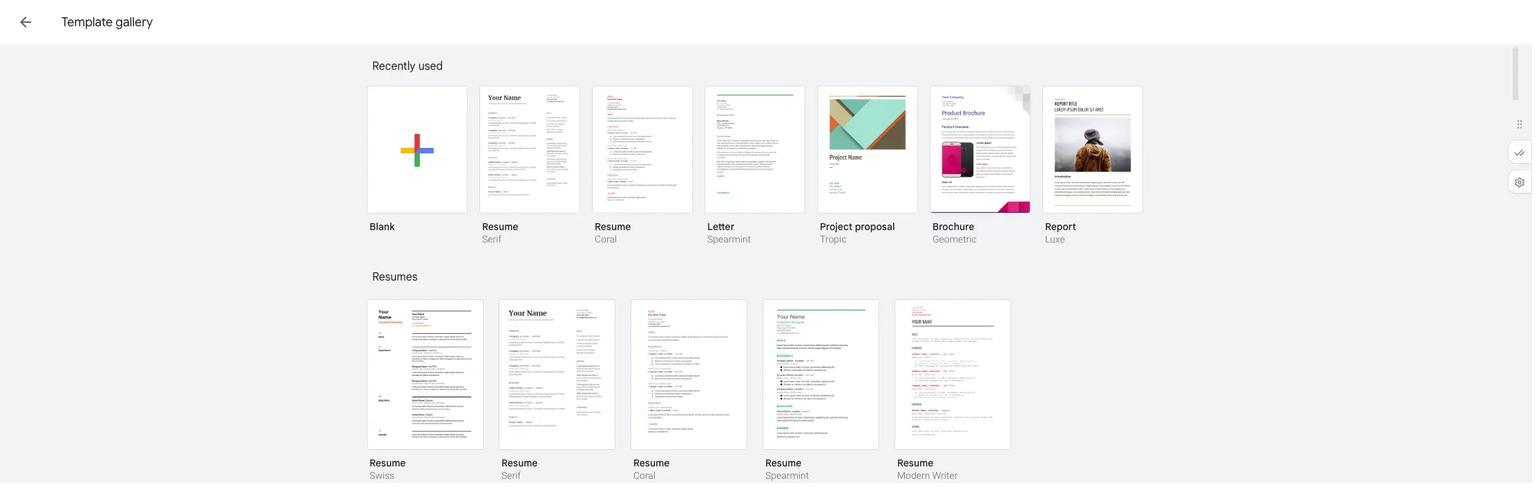 Task type: describe. For each thing, give the bounding box(es) containing it.
recently used list box
[[367, 83, 1162, 263]]

letter spearmint
[[708, 220, 751, 245]]

resume modern writer
[[898, 457, 958, 481]]

recently
[[372, 59, 416, 73]]

template
[[62, 15, 113, 30]]

modern
[[898, 470, 930, 481]]

resume inside the resume spearmint
[[766, 457, 802, 469]]

resume serif for recently used
[[482, 220, 519, 245]]

report luxe
[[1046, 220, 1077, 245]]

blank
[[370, 220, 395, 233]]

resumes list box
[[367, 299, 1162, 483]]

spearmint for recently used
[[708, 234, 751, 245]]

docs
[[77, 13, 111, 31]]

tropic
[[820, 234, 847, 245]]

swiss
[[370, 470, 395, 481]]

resume serif for resumes
[[502, 457, 538, 481]]

geometric
[[933, 234, 977, 245]]

project proposal option
[[818, 86, 918, 247]]

report option
[[1043, 86, 1144, 247]]

resume inside resume modern writer
[[898, 457, 934, 469]]

brochure option
[[930, 86, 1031, 247]]

letter
[[708, 220, 735, 233]]

blank option
[[367, 86, 468, 243]]

docs link
[[44, 8, 111, 39]]

gallery
[[116, 15, 153, 30]]



Task type: locate. For each thing, give the bounding box(es) containing it.
spearmint for resumes
[[766, 470, 809, 481]]

spearmint inside resumes list box
[[766, 470, 809, 481]]

1 vertical spatial serif
[[502, 470, 521, 481]]

resume serif
[[482, 220, 519, 245], [502, 457, 538, 481]]

resume coral inside resumes list box
[[634, 457, 670, 481]]

serif for recently used
[[482, 234, 502, 245]]

0 vertical spatial coral
[[595, 234, 617, 245]]

used
[[419, 59, 443, 73]]

coral for resumes
[[634, 470, 656, 481]]

resumes
[[372, 270, 418, 284]]

choose template dialog dialog
[[0, 0, 1533, 483]]

letter option
[[705, 86, 806, 247]]

brochure geometric
[[933, 220, 977, 245]]

resume coral for recently used
[[595, 220, 631, 245]]

resume coral inside 'recently used' list box
[[595, 220, 631, 245]]

resume coral
[[595, 220, 631, 245], [634, 457, 670, 481]]

0 vertical spatial spearmint
[[708, 234, 751, 245]]

template gallery
[[62, 15, 153, 30]]

serif inside 'recently used' list box
[[482, 234, 502, 245]]

spearmint
[[708, 234, 751, 245], [766, 470, 809, 481]]

project
[[820, 220, 853, 233]]

0 horizontal spatial resume coral
[[595, 220, 631, 245]]

1 vertical spatial resume serif
[[502, 457, 538, 481]]

resume
[[482, 220, 519, 233], [595, 220, 631, 233], [370, 457, 406, 469], [502, 457, 538, 469], [634, 457, 670, 469], [766, 457, 802, 469], [898, 457, 934, 469]]

1 horizontal spatial coral
[[634, 470, 656, 481]]

luxe
[[1046, 234, 1065, 245]]

resume coral for resumes
[[634, 457, 670, 481]]

brochure
[[933, 220, 975, 233]]

resume serif inside resumes list box
[[502, 457, 538, 481]]

0 vertical spatial resume serif
[[482, 220, 519, 245]]

project proposal tropic
[[820, 220, 895, 245]]

recently used
[[372, 59, 443, 73]]

coral for recently used
[[595, 234, 617, 245]]

serif inside resumes list box
[[502, 470, 521, 481]]

resume spearmint
[[766, 457, 809, 481]]

serif for resumes
[[502, 470, 521, 481]]

1 horizontal spatial resume coral
[[634, 457, 670, 481]]

writer
[[933, 470, 958, 481]]

serif
[[482, 234, 502, 245], [502, 470, 521, 481]]

1 vertical spatial resume coral
[[634, 457, 670, 481]]

resume option
[[480, 86, 581, 247], [592, 86, 693, 247], [367, 299, 484, 483], [499, 299, 616, 483], [631, 299, 748, 483], [763, 299, 880, 483], [895, 299, 1012, 483]]

0 horizontal spatial coral
[[595, 234, 617, 245]]

report
[[1046, 220, 1077, 233]]

spearmint inside letter option
[[708, 234, 751, 245]]

0 vertical spatial resume coral
[[595, 220, 631, 245]]

0 vertical spatial serif
[[482, 234, 502, 245]]

1 horizontal spatial spearmint
[[766, 470, 809, 481]]

1 vertical spatial spearmint
[[766, 470, 809, 481]]

resume serif inside 'recently used' list box
[[482, 220, 519, 245]]

coral inside resumes list box
[[634, 470, 656, 481]]

resume swiss
[[370, 457, 406, 481]]

coral
[[595, 234, 617, 245], [634, 470, 656, 481]]

1 vertical spatial coral
[[634, 470, 656, 481]]

coral inside 'recently used' list box
[[595, 234, 617, 245]]

0 horizontal spatial spearmint
[[708, 234, 751, 245]]

proposal
[[855, 220, 895, 233]]



Task type: vqa. For each thing, say whether or not it's contained in the screenshot.


